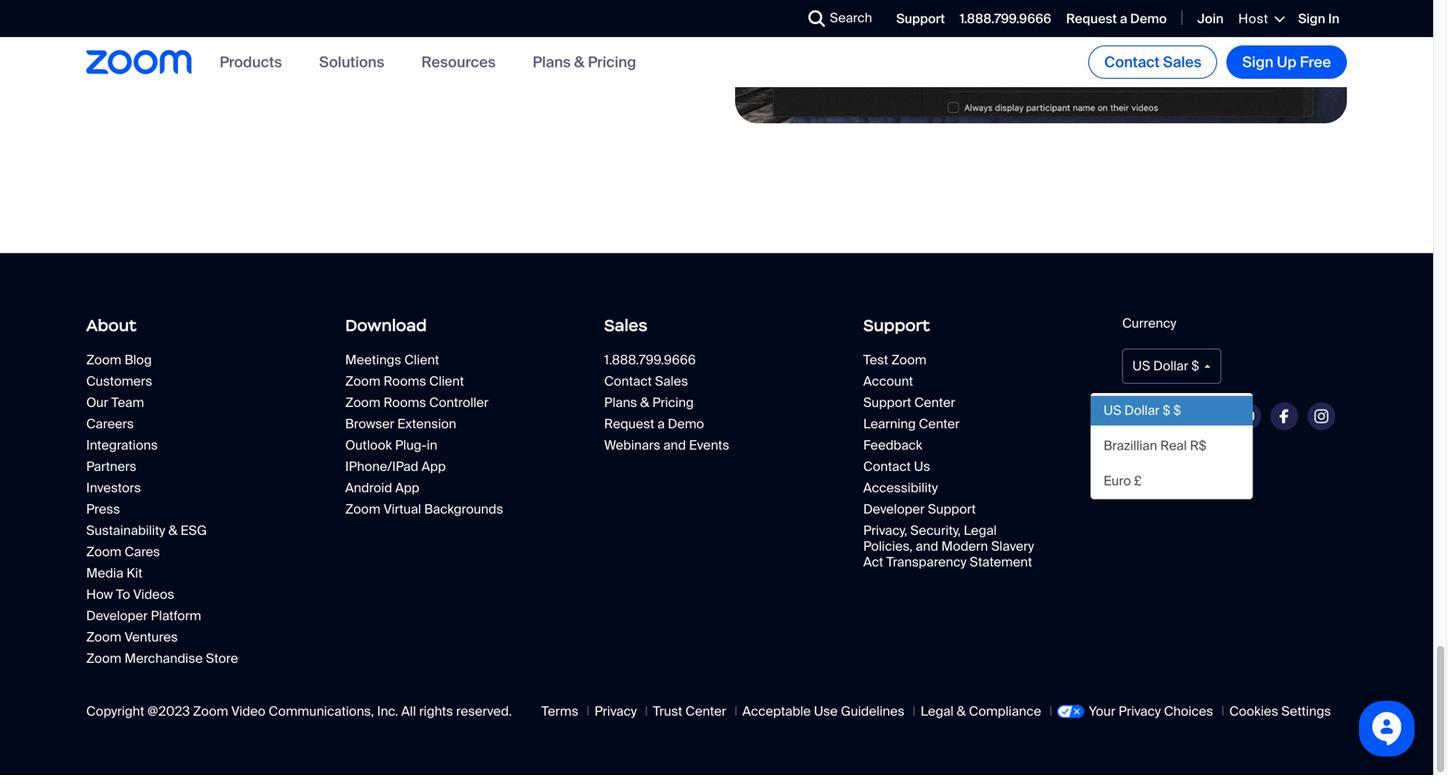 Task type: locate. For each thing, give the bounding box(es) containing it.
1 horizontal spatial to
[[116, 586, 130, 603]]

plans down video,
[[533, 52, 571, 72]]

0 horizontal spatial developer
[[86, 607, 148, 624]]

also
[[114, 18, 142, 38]]

request inside 1.888.799.9666 contact sales plans & pricing request a demo webinars and events
[[604, 415, 655, 432]]

the inside to touch up your appearance or lighting during a meeting, click on the upward arrow (^) next to
[[537, 44, 559, 64]]

feedback
[[863, 437, 923, 454]]

on inside to touch up your appearance or lighting during a meeting, click on the upward arrow (^) next to
[[516, 44, 533, 64]]

2 vertical spatial contact
[[863, 458, 911, 475]]

support link right search
[[897, 10, 945, 27]]

and left modern
[[916, 538, 939, 555]]

platform
[[151, 607, 201, 624]]

2 vertical spatial and
[[916, 538, 939, 555]]

how to videos link
[[86, 586, 262, 603]]

demo inside 1.888.799.9666 contact sales plans & pricing request a demo webinars and events
[[668, 415, 704, 432]]

investors
[[86, 479, 141, 496]]

0 horizontal spatial sales
[[604, 315, 648, 336]]

customers link
[[86, 373, 262, 390]]

1 horizontal spatial settings
[[1282, 703, 1331, 720]]

contact inside 1.888.799.9666 contact sales plans & pricing request a demo webinars and events
[[604, 373, 652, 390]]

0 vertical spatial dollar
[[1154, 357, 1189, 374]]

video,
[[549, 1, 589, 20]]

0 horizontal spatial a
[[406, 44, 414, 64]]

& down video,
[[574, 52, 585, 72]]

youtube image
[[1240, 411, 1255, 421]]

1 horizontal spatial contact
[[863, 458, 911, 475]]

0 vertical spatial .
[[250, 1, 254, 20]]

search image
[[809, 10, 825, 27], [809, 10, 825, 27]]

2 vertical spatial center
[[686, 703, 726, 720]]

0 vertical spatial 1.888.799.9666 link
[[960, 10, 1052, 27]]

plans up webinars
[[604, 394, 637, 411]]

euro £
[[1104, 473, 1142, 490]]

1.888.799.9666 inside 1.888.799.9666 contact sales plans & pricing request a demo webinars and events
[[604, 351, 696, 368]]

zoom cares link
[[86, 543, 262, 560]]

privacy, security, legal policies, and modern slavery act transparency statement link
[[863, 522, 1040, 571]]

legal right guidelines
[[921, 703, 954, 720]]

& up webinars
[[640, 394, 649, 411]]

settings inside main content
[[350, 59, 413, 78]]

0 vertical spatial settings
[[350, 59, 413, 78]]

fly.
[[656, 59, 673, 78]]

contact sales link down request a demo
[[1089, 45, 1218, 79]]

resources button
[[422, 52, 496, 72]]

video right or
[[304, 59, 347, 78]]

customers
[[86, 373, 152, 390]]

automatically
[[377, 1, 467, 20]]

sustainability
[[86, 522, 165, 539]]

0 vertical spatial 1.888.799.9666
[[960, 10, 1052, 27]]

us dollar $ $ button
[[1091, 396, 1253, 426]]

video down store
[[231, 703, 266, 720]]

1 vertical spatial contact
[[604, 373, 652, 390]]

using
[[294, 18, 331, 38]]

@2023
[[147, 703, 190, 720]]

1 vertical spatial developer
[[86, 607, 148, 624]]

request a demo link up the contact sales
[[1066, 10, 1167, 27]]

zoom right @2023
[[193, 703, 228, 720]]

dollar left drop down icon at right
[[1154, 357, 1189, 374]]

webinars
[[604, 437, 660, 454]]

1 vertical spatial support link
[[863, 309, 1088, 342]]

0 vertical spatial rooms
[[384, 373, 426, 390]]

how
[[86, 586, 113, 603]]

adjust
[[471, 1, 513, 20], [210, 18, 252, 38], [491, 59, 533, 78]]

0 horizontal spatial $
[[1163, 402, 1171, 419]]

rooms up the extension
[[384, 394, 426, 411]]

0 horizontal spatial request
[[604, 415, 655, 432]]

communications,
[[269, 703, 374, 720]]

1 horizontal spatial pricing
[[653, 394, 694, 411]]

zoom inside test zoom account support center learning center feedback contact us accessibility developer support privacy, security, legal policies, and modern slavery act transparency statement
[[892, 351, 927, 368]]

zoom blog customers our team careers integrations partners investors press sustainability & esg zoom cares media kit how to videos developer platform zoom ventures zoom merchandise store
[[86, 351, 238, 667]]

2 vertical spatial a
[[658, 415, 665, 432]]

0 horizontal spatial app
[[395, 479, 420, 496]]

android
[[345, 479, 392, 496]]

0 vertical spatial center
[[915, 394, 955, 411]]

0 horizontal spatial us
[[1104, 402, 1122, 419]]

free
[[1300, 52, 1332, 72]]

2 horizontal spatial and
[[916, 538, 939, 555]]

investors link
[[86, 479, 262, 496]]

sign
[[1298, 10, 1326, 27], [1243, 52, 1274, 72]]

$ left drop down icon at right
[[1192, 357, 1199, 374]]

security,
[[911, 522, 961, 539]]

contact down feedback
[[863, 458, 911, 475]]

1 vertical spatial and
[[664, 437, 686, 454]]

the up lighting
[[335, 18, 357, 38]]

center right trust
[[686, 703, 726, 720]]

to
[[86, 44, 102, 64], [116, 586, 130, 603]]

meetings
[[345, 351, 401, 368]]

zoom up account
[[892, 351, 927, 368]]

1 horizontal spatial the
[[537, 44, 559, 64]]

1 horizontal spatial plans
[[604, 394, 637, 411]]

on right "video"
[[610, 59, 627, 78]]

zoom blog link
[[86, 351, 311, 368]]

linked in image
[[1167, 410, 1180, 423]]

download link
[[345, 309, 570, 342]]

0 horizontal spatial settings
[[350, 59, 413, 78]]

1 horizontal spatial $
[[1174, 402, 1181, 419]]

1 vertical spatial 1.888.799.9666
[[604, 351, 696, 368]]

$ for us dollar $
[[1192, 357, 1199, 374]]

sign inside sign up free link
[[1243, 52, 1274, 72]]

1 horizontal spatial a
[[658, 415, 665, 432]]

. left click
[[260, 59, 264, 78]]

demo up webinars and events link
[[668, 415, 704, 432]]

us inside button
[[1104, 402, 1122, 419]]

request a demo link up webinars and events link
[[604, 415, 781, 432]]

1 vertical spatial to
[[116, 586, 130, 603]]

0 vertical spatial contact sales link
[[1089, 45, 1218, 79]]

2 vertical spatial sales
[[655, 373, 688, 390]]

pricing down but
[[588, 52, 636, 72]]

and inside test zoom account support center learning center feedback contact us accessibility developer support privacy, security, legal policies, and modern slavery act transparency statement
[[916, 538, 939, 555]]

extension
[[397, 415, 456, 432]]

sign up free link
[[1227, 45, 1347, 79]]

1 vertical spatial request
[[604, 415, 655, 432]]

1 vertical spatial plans
[[604, 394, 637, 411]]

merchandise
[[125, 650, 203, 667]]

blog image
[[1129, 409, 1144, 424]]

to right how
[[116, 586, 130, 603]]

acceptable use guidelines link
[[743, 703, 905, 720]]

zoom down how
[[86, 629, 121, 646]]

dollar inside dropdown button
[[1154, 357, 1189, 374]]

press
[[86, 501, 120, 518]]

press link
[[86, 501, 262, 518]]

sales inside 1.888.799.9666 contact sales plans & pricing request a demo webinars and events
[[655, 373, 688, 390]]

0 horizontal spatial 1.888.799.9666 link
[[604, 351, 829, 368]]

0 horizontal spatial plans
[[533, 52, 571, 72]]

1 horizontal spatial request a demo link
[[1066, 10, 1167, 27]]

euro
[[1104, 473, 1131, 490]]

dollar for us dollar $
[[1154, 357, 1189, 374]]

0 vertical spatial request a demo link
[[1066, 10, 1167, 27]]

start/stop video . click video settings , and easily adjust your video on the fly.
[[136, 59, 673, 78]]

solutions
[[319, 52, 384, 72]]

us down currency
[[1133, 357, 1151, 374]]

contact down request a demo
[[1105, 52, 1160, 72]]

zoom up copyright on the bottom of page
[[86, 650, 121, 667]]

tooltip containing us dollar $ $
[[1091, 393, 1253, 499]]

0 horizontal spatial sign
[[1243, 52, 1274, 72]]

privacy right your at the bottom of the page
[[1119, 703, 1161, 720]]

contact inside test zoom account support center learning center feedback contact us accessibility developer support privacy, security, legal policies, and modern slavery act transparency statement
[[863, 458, 911, 475]]

contact inside contact sales link
[[1105, 52, 1160, 72]]

0 horizontal spatial 1.888.799.9666
[[604, 351, 696, 368]]

0 horizontal spatial demo
[[668, 415, 704, 432]]

zoom logo image
[[86, 50, 192, 74]]

app
[[422, 458, 446, 475], [395, 479, 420, 496]]

and right ","
[[420, 59, 446, 78]]

1 horizontal spatial and
[[664, 437, 686, 454]]

careers
[[86, 415, 134, 432]]

0 horizontal spatial contact
[[604, 373, 652, 390]]

to inside zoom blog customers our team careers integrations partners investors press sustainability & esg zoom cares media kit how to videos developer platform zoom ventures zoom merchandise store
[[116, 586, 130, 603]]

privacy,
[[863, 522, 907, 539]]

0 horizontal spatial to
[[86, 44, 102, 64]]

video
[[217, 59, 260, 78], [304, 59, 347, 78], [231, 703, 266, 720]]

0 vertical spatial app
[[422, 458, 446, 475]]

$ up real in the right of the page
[[1174, 402, 1181, 419]]

0 horizontal spatial privacy
[[595, 703, 637, 720]]

facebook image
[[1280, 409, 1289, 424]]

legal down the developer support 'link'
[[964, 522, 997, 539]]

demo up the contact sales
[[1131, 10, 1167, 27]]

1 vertical spatial request a demo link
[[604, 415, 781, 432]]

the
[[335, 18, 357, 38], [537, 44, 559, 64], [631, 59, 653, 78]]

plans & pricing link up webinars and events link
[[604, 394, 781, 411]]

1 horizontal spatial sales
[[655, 373, 688, 390]]

privacy link
[[595, 703, 637, 720]]

to left touch
[[86, 44, 102, 64]]

$ inside us dollar $ dropdown button
[[1192, 357, 1199, 374]]

a up the contact sales
[[1120, 10, 1128, 27]]

1 horizontal spatial sign
[[1298, 10, 1326, 27]]

0 horizontal spatial and
[[420, 59, 446, 78]]

the left fly.
[[631, 59, 653, 78]]

1.888.799.9666
[[960, 10, 1052, 27], [604, 351, 696, 368]]

& left the esg
[[168, 522, 178, 539]]

a inside 1.888.799.9666 contact sales plans & pricing request a demo webinars and events
[[658, 415, 665, 432]]

easily
[[449, 59, 488, 78]]

plans & pricing link down video,
[[533, 52, 636, 72]]

1 horizontal spatial demo
[[1131, 10, 1167, 27]]

controller
[[429, 394, 489, 411]]

about
[[86, 315, 137, 336]]

$ for us dollar $ $
[[1163, 402, 1171, 419]]

to inside to touch up your appearance or lighting during a meeting, click on the upward arrow (^) next to
[[86, 44, 102, 64]]

your privacy choices
[[1089, 703, 1214, 720]]

1 vertical spatial dollar
[[1125, 402, 1160, 419]]

1 horizontal spatial request
[[1066, 10, 1117, 27]]

& inside 1.888.799.9666 contact sales plans & pricing request a demo webinars and events
[[640, 394, 649, 411]]

legal inside test zoom account support center learning center feedback contact us accessibility developer support privacy, security, legal policies, and modern slavery act transparency statement
[[964, 522, 997, 539]]

sales up 1.888.799.9666 contact sales plans & pricing request a demo webinars and events
[[604, 315, 648, 336]]

up
[[1277, 52, 1297, 72]]

store
[[206, 650, 238, 667]]

a up webinars
[[658, 415, 665, 432]]

developer
[[863, 501, 925, 518], [86, 607, 148, 624]]

sales up webinars and events link
[[655, 373, 688, 390]]

2 horizontal spatial contact
[[1105, 52, 1160, 72]]

rooms up "zoom rooms controller" link
[[384, 373, 426, 390]]

contact us link
[[863, 458, 1040, 475]]

app up the "virtual"
[[395, 479, 420, 496]]

1 vertical spatial plans & pricing link
[[604, 394, 781, 411]]

the left upward
[[537, 44, 559, 64]]

zoom rooms client link
[[345, 373, 521, 390]]

0 horizontal spatial the
[[335, 18, 357, 38]]

appearance
[[202, 44, 284, 64]]

privacy left trust
[[595, 703, 637, 720]]

developer down accessibility
[[863, 501, 925, 518]]

brazillian real r$
[[1104, 437, 1207, 454]]

on right click
[[516, 44, 533, 64]]

1 vertical spatial demo
[[668, 415, 704, 432]]

2 privacy from the left
[[1119, 703, 1161, 720]]

center up learning center link
[[915, 394, 955, 411]]

0 vertical spatial client
[[404, 351, 439, 368]]

request
[[1066, 10, 1117, 27], [604, 415, 655, 432]]

a
[[1120, 10, 1128, 27], [406, 44, 414, 64], [658, 415, 665, 432]]

main content
[[0, 0, 1434, 179]]

2 horizontal spatial a
[[1120, 10, 1128, 27]]

0 vertical spatial sign
[[1298, 10, 1326, 27]]

developer down how
[[86, 607, 148, 624]]

,
[[413, 59, 416, 78]]

us left blog icon
[[1104, 402, 1122, 419]]

1 vertical spatial contact sales link
[[604, 373, 781, 390]]

sign for sign in
[[1298, 10, 1326, 27]]

but
[[593, 1, 615, 20]]

1 vertical spatial pricing
[[653, 394, 694, 411]]

us inside dropdown button
[[1133, 357, 1151, 374]]

and left events
[[664, 437, 686, 454]]

contact up webinars
[[604, 373, 652, 390]]

0 vertical spatial and
[[420, 59, 446, 78]]

your down manually
[[169, 44, 198, 64]]

1 horizontal spatial legal
[[964, 522, 997, 539]]

dollar inside button
[[1125, 402, 1160, 419]]

0 horizontal spatial legal
[[921, 703, 954, 720]]

app down the outlook plug-in link
[[422, 458, 446, 475]]

tooltip
[[1091, 393, 1253, 499]]

0 vertical spatial legal
[[964, 522, 997, 539]]

1 rooms from the top
[[384, 373, 426, 390]]

your
[[1089, 703, 1116, 720]]

0 vertical spatial sales
[[1163, 52, 1202, 72]]

contact sales link down sales link
[[604, 373, 781, 390]]

learning center link
[[863, 415, 1040, 432]]

developer inside test zoom account support center learning center feedback contact us accessibility developer support privacy, security, legal policies, and modern slavery act transparency statement
[[863, 501, 925, 518]]

1 horizontal spatial 1.888.799.9666
[[960, 10, 1052, 27]]

2 horizontal spatial $
[[1192, 357, 1199, 374]]

or
[[287, 44, 301, 64]]

request up the contact sales
[[1066, 10, 1117, 27]]

0 vertical spatial contact
[[1105, 52, 1160, 72]]

0 vertical spatial demo
[[1131, 10, 1167, 27]]

request a demo link
[[1066, 10, 1167, 27], [604, 415, 781, 432]]

1 vertical spatial .
[[260, 59, 264, 78]]

sign left up
[[1243, 52, 1274, 72]]

1 vertical spatial rooms
[[384, 394, 426, 411]]

partners
[[86, 458, 136, 475]]

£
[[1134, 473, 1142, 490]]

1 vertical spatial 1.888.799.9666 link
[[604, 351, 829, 368]]

dollar left linked in icon
[[1125, 402, 1160, 419]]

sales down "join"
[[1163, 52, 1202, 72]]

request up webinars
[[604, 415, 655, 432]]

1 vertical spatial settings
[[1282, 703, 1331, 720]]

. inside . both features will automatically adjust your video, but you can also manually adjust them using the slider
[[250, 1, 254, 20]]

1 privacy from the left
[[595, 703, 637, 720]]

1 vertical spatial legal
[[921, 703, 954, 720]]

center up feedback 'link' at the right
[[919, 415, 960, 432]]

act
[[863, 553, 884, 571]]

sign left "in"
[[1298, 10, 1326, 27]]

your inside to touch up your appearance or lighting during a meeting, click on the upward arrow (^) next to
[[169, 44, 198, 64]]

1 vertical spatial sign
[[1243, 52, 1274, 72]]

contact
[[1105, 52, 1160, 72], [604, 373, 652, 390], [863, 458, 911, 475]]

0 horizontal spatial on
[[516, 44, 533, 64]]

a right during
[[406, 44, 414, 64]]

pricing up webinars and events link
[[653, 394, 694, 411]]

to touch up your appearance or lighting during a meeting, click on the upward arrow (^) next to
[[86, 44, 671, 78]]

test
[[863, 351, 888, 368]]

acceptable use guidelines
[[743, 703, 905, 720]]

$ right blog icon
[[1163, 402, 1171, 419]]

test zoom link
[[863, 351, 1088, 368]]

0 vertical spatial to
[[86, 44, 102, 64]]

meetings client zoom rooms client zoom rooms controller browser extension outlook plug-in iphone/ipad app android app zoom virtual backgrounds
[[345, 351, 503, 518]]

support link up test zoom link
[[863, 309, 1088, 342]]

. left both
[[250, 1, 254, 20]]

plans & pricing link
[[533, 52, 636, 72], [604, 394, 781, 411]]

0 vertical spatial us
[[1133, 357, 1151, 374]]

client up zoom rooms client link
[[404, 351, 439, 368]]

your left video,
[[516, 1, 545, 20]]

developer inside zoom blog customers our team careers integrations partners investors press sustainability & esg zoom cares media kit how to videos developer platform zoom ventures zoom merchandise store
[[86, 607, 148, 624]]

start/stop
[[136, 59, 214, 78]]

backgrounds
[[424, 501, 503, 518]]

client down meetings client link
[[429, 373, 464, 390]]



Task type: vqa. For each thing, say whether or not it's contained in the screenshot.
resources
yes



Task type: describe. For each thing, give the bounding box(es) containing it.
1 horizontal spatial on
[[610, 59, 627, 78]]

2 horizontal spatial the
[[631, 59, 653, 78]]

r$
[[1190, 437, 1207, 454]]

plans & pricing
[[533, 52, 636, 72]]

2 rooms from the top
[[384, 394, 426, 411]]

zoom up browser
[[345, 394, 381, 411]]

click
[[267, 59, 301, 78]]

dollar for us dollar $ $
[[1125, 402, 1160, 419]]

1 horizontal spatial app
[[422, 458, 446, 475]]

integrations link
[[86, 437, 262, 454]]

us for us dollar $ $
[[1104, 402, 1122, 419]]

terms
[[542, 703, 579, 720]]

1 vertical spatial app
[[395, 479, 420, 496]]

0 vertical spatial plans & pricing link
[[533, 52, 636, 72]]

developer support link
[[863, 501, 1040, 518]]

features
[[293, 1, 349, 20]]

adjust right easily
[[491, 59, 533, 78]]

arrow
[[616, 44, 654, 64]]

1 horizontal spatial .
[[260, 59, 264, 78]]

search
[[830, 9, 872, 26]]

plans inside 1.888.799.9666 contact sales plans & pricing request a demo webinars and events
[[604, 394, 637, 411]]

0 vertical spatial request
[[1066, 10, 1117, 27]]

account
[[863, 373, 913, 390]]

during
[[359, 44, 402, 64]]

our
[[86, 394, 108, 411]]

adjust up click
[[471, 1, 513, 20]]

them
[[255, 18, 291, 38]]

(^)
[[657, 44, 671, 64]]

zoom up customers
[[86, 351, 121, 368]]

request a demo link for 1.888.799.9666
[[1066, 10, 1167, 27]]

trust
[[653, 703, 683, 720]]

0 vertical spatial support link
[[897, 10, 945, 27]]

& left compliance
[[957, 703, 966, 720]]

us for us dollar $
[[1133, 357, 1151, 374]]

sales link
[[604, 309, 829, 342]]

use
[[814, 703, 838, 720]]

main content containing . both features will automatically adjust your video, but you can also manually adjust them using the slider
[[0, 0, 1434, 179]]

inc.
[[377, 703, 398, 720]]

in
[[1329, 10, 1340, 27]]

videos
[[133, 586, 174, 603]]

support center link
[[863, 394, 1040, 411]]

trust center
[[653, 703, 726, 720]]

account link
[[863, 373, 1040, 390]]

currency
[[1123, 315, 1177, 332]]

virtual
[[384, 501, 421, 518]]

products button
[[220, 52, 282, 72]]

. both features will automatically adjust your video, but you can also manually adjust them using the slider
[[114, 1, 671, 38]]

support down account
[[863, 394, 911, 411]]

resources
[[422, 52, 496, 72]]

android app link
[[345, 479, 521, 496]]

webinars and events link
[[604, 437, 781, 454]]

brazillian real r$ button
[[1091, 431, 1253, 461]]

outlook
[[345, 437, 392, 454]]

modern
[[942, 538, 988, 555]]

team
[[111, 394, 144, 411]]

integrations
[[86, 437, 158, 454]]

choices
[[1164, 703, 1214, 720]]

iphone/ipad app link
[[345, 458, 521, 475]]

host button
[[1239, 10, 1284, 27]]

& inside zoom blog customers our team careers integrations partners investors press sustainability & esg zoom cares media kit how to videos developer platform zoom ventures zoom merchandise store
[[168, 522, 178, 539]]

host
[[1239, 10, 1269, 27]]

our team link
[[86, 394, 262, 411]]

pricing inside 1.888.799.9666 contact sales plans & pricing request a demo webinars and events
[[653, 394, 694, 411]]

compliance
[[969, 703, 1042, 720]]

media kit link
[[86, 565, 262, 582]]

a inside to touch up your appearance or lighting during a meeting, click on the upward arrow (^) next to
[[406, 44, 414, 64]]

brazillian
[[1104, 437, 1158, 454]]

slavery
[[991, 538, 1034, 555]]

support right search
[[897, 10, 945, 27]]

0 vertical spatial a
[[1120, 10, 1128, 27]]

us dollar $ $
[[1104, 402, 1181, 419]]

1 vertical spatial sales
[[604, 315, 648, 336]]

solutions button
[[319, 52, 384, 72]]

support up the test
[[863, 315, 930, 336]]

your inside . both features will automatically adjust your video, but you can also manually adjust them using the slider
[[516, 1, 545, 20]]

policies,
[[863, 538, 913, 555]]

will
[[352, 1, 373, 20]]

copyright
[[86, 703, 144, 720]]

1 horizontal spatial contact sales link
[[1089, 45, 1218, 79]]

developer platform link
[[86, 607, 262, 624]]

up
[[148, 44, 166, 64]]

accessibility link
[[863, 479, 1040, 496]]

1 vertical spatial client
[[429, 373, 464, 390]]

zoom down android
[[345, 501, 381, 518]]

and inside 1.888.799.9666 contact sales plans & pricing request a demo webinars and events
[[664, 437, 686, 454]]

sign up free
[[1243, 52, 1332, 72]]

cookies settings link
[[1230, 703, 1331, 720]]

join link
[[1198, 10, 1224, 27]]

to
[[119, 59, 133, 78]]

1 vertical spatial center
[[919, 415, 960, 432]]

support down accessibility link
[[928, 501, 976, 518]]

browser extension link
[[345, 415, 521, 432]]

0 horizontal spatial contact sales link
[[604, 373, 781, 390]]

us dollar $
[[1133, 357, 1199, 374]]

adjust up 'appearance'
[[210, 18, 252, 38]]

test zoom account support center learning center feedback contact us accessibility developer support privacy, security, legal policies, and modern slavery act transparency statement
[[863, 351, 1034, 571]]

1 horizontal spatial 1.888.799.9666 link
[[960, 10, 1052, 27]]

cookies settings
[[1230, 703, 1331, 720]]

euro £ button
[[1091, 467, 1253, 496]]

the inside . both features will automatically adjust your video, but you can also manually adjust them using the slider
[[335, 18, 357, 38]]

1.888.799.9666 for 1.888.799.9666
[[960, 10, 1052, 27]]

zoom up media
[[86, 543, 121, 560]]

drop down icon image
[[1204, 364, 1211, 368]]

sign in link
[[1298, 10, 1340, 27]]

legal & compliance link
[[921, 703, 1042, 720]]

your left "video"
[[536, 59, 566, 78]]

sign for sign up free
[[1243, 52, 1274, 72]]

us
[[914, 458, 930, 475]]

your privacy choices link
[[1058, 703, 1214, 720]]

contact sales
[[1105, 52, 1202, 72]]

request a demo link for plans & pricing
[[604, 415, 781, 432]]

trust center link
[[653, 703, 726, 720]]

outlook plug-in link
[[345, 437, 521, 454]]

2 horizontal spatial sales
[[1163, 52, 1202, 72]]

zoom down meetings
[[345, 373, 381, 390]]

browser
[[345, 415, 394, 432]]

plug-
[[395, 437, 427, 454]]

1.888.799.9666 for 1.888.799.9666 contact sales plans & pricing request a demo webinars and events
[[604, 351, 696, 368]]

instagram image
[[1314, 409, 1329, 424]]

download
[[345, 315, 427, 336]]

iphone/ipad
[[345, 458, 419, 475]]

0 horizontal spatial pricing
[[588, 52, 636, 72]]

video left click
[[217, 59, 260, 78]]

guidelines
[[841, 703, 905, 720]]

1.888.799.9666 contact sales plans & pricing request a demo webinars and events
[[604, 351, 729, 454]]

accessibility
[[863, 479, 938, 496]]

sign in
[[1298, 10, 1340, 27]]



